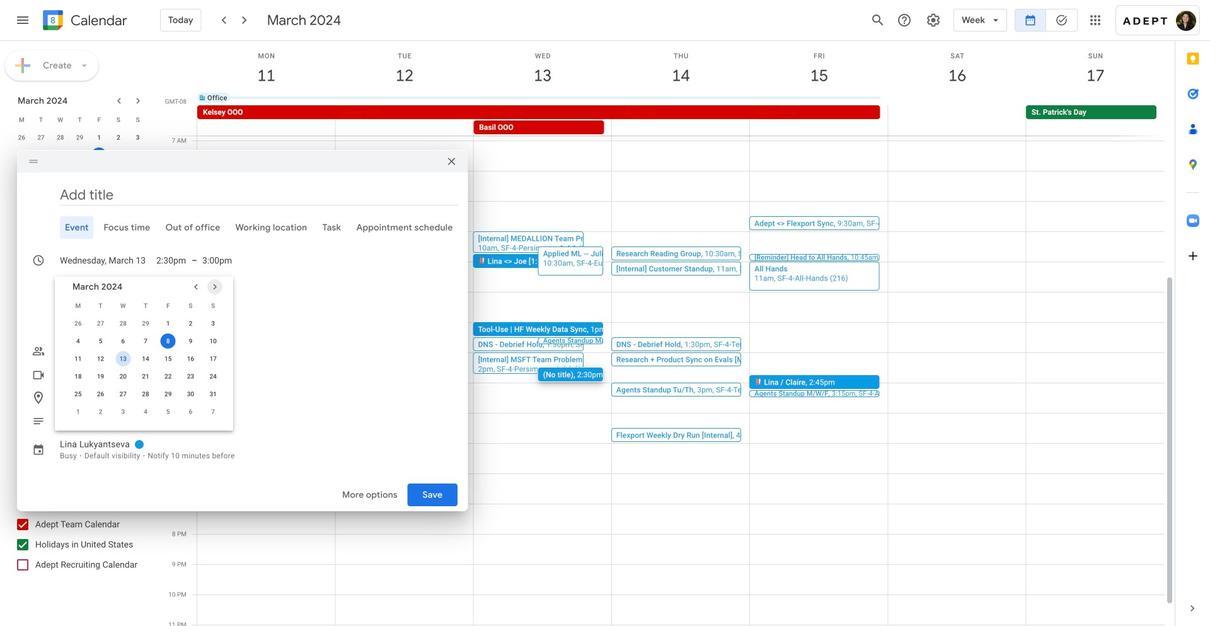 Task type: describe. For each thing, give the bounding box(es) containing it.
0 vertical spatial 29 element
[[92, 201, 107, 216]]

16 element for the topmost 14 element's 15 element
[[111, 165, 126, 180]]

1 vertical spatial 27 element
[[116, 387, 131, 402]]

row group for march 2024 grid to the top
[[12, 129, 148, 235]]

13 element for the topmost 14 element
[[53, 165, 68, 180]]

0 vertical spatial 28 element
[[72, 201, 87, 216]]

0 vertical spatial 14 element
[[72, 165, 87, 180]]

13 element for the right 14 element
[[116, 351, 131, 366]]

to element
[[192, 255, 198, 266]]

main drawer image
[[15, 13, 30, 28]]

april 1 element for "26" element's "25" element
[[71, 404, 86, 419]]

1 horizontal spatial 22 element
[[161, 369, 176, 384]]

0 vertical spatial 30 element
[[111, 201, 126, 216]]

8, today element for 15 element associated with the right 14 element
[[161, 334, 176, 349]]

february 29 element for the right 14 element
[[138, 316, 153, 331]]

7 element for february 29 element associated with the topmost 14 element
[[72, 148, 87, 163]]

0 horizontal spatial april 3 element
[[53, 218, 68, 233]]

0 vertical spatial march 2024 grid
[[12, 111, 148, 235]]

2 element for 16 'element' related to the topmost 14 element's 15 element 10 element
[[111, 130, 126, 145]]

Start date text field
[[60, 249, 146, 272]]

18 element for "26" element's "25" element
[[71, 369, 86, 384]]

0 horizontal spatial april 5 element
[[92, 218, 107, 233]]

1 horizontal spatial tab list
[[1176, 41, 1211, 591]]

1 horizontal spatial april 7 element
[[206, 404, 221, 419]]

my calendars list
[[3, 406, 156, 487]]

18 element for "25" element associated with the top 27 element
[[14, 183, 29, 198]]

5 element for february 27 element for february 26 'element' for 4 element corresponding to "25" element associated with the top 27 element
[[33, 148, 49, 163]]

february 26 element for 4 element corresponding to "25" element associated with the top 27 element
[[14, 130, 29, 145]]

1 vertical spatial 23 element
[[183, 369, 198, 384]]

Start time text field
[[156, 249, 187, 272]]

0 horizontal spatial 21 element
[[72, 183, 87, 198]]

0 vertical spatial 20 element
[[53, 183, 68, 198]]

11 element for 4 element related to "26" element's "25" element
[[71, 351, 86, 366]]

1 vertical spatial april 4 element
[[138, 404, 153, 419]]

4 element for "26" element's "25" element
[[71, 334, 86, 349]]

16 element for 15 element associated with the right 14 element
[[183, 351, 198, 366]]

10 element for 16 'element' related to the topmost 14 element's 15 element
[[130, 148, 145, 163]]

3 element for 10 element corresponding to 16 'element' related to 15 element associated with the right 14 element
[[206, 316, 221, 331]]

april 1 element for "25" element associated with the top 27 element
[[14, 218, 29, 233]]

1 vertical spatial 21 element
[[138, 369, 153, 384]]

10 element for 16 'element' related to 15 element associated with the right 14 element
[[206, 334, 221, 349]]

8, today element for the topmost 14 element's 15 element
[[92, 148, 107, 163]]

4 element for "25" element associated with the top 27 element
[[14, 148, 29, 163]]

april 2 element
[[93, 404, 108, 419]]

Add title text field
[[60, 185, 458, 204]]

12 element for the top 20 element
[[33, 165, 49, 180]]

1 horizontal spatial 31 element
[[206, 387, 221, 402]]

1 horizontal spatial 29 element
[[161, 387, 176, 402]]

february 29 element for the topmost 14 element
[[72, 130, 87, 145]]

0 vertical spatial 23 element
[[111, 183, 126, 198]]

1 vertical spatial april 5 element
[[161, 404, 176, 419]]

25 element for the top 27 element
[[14, 201, 29, 216]]



Task type: locate. For each thing, give the bounding box(es) containing it.
february 27 element for february 26 'element' associated with 4 element related to "26" element's "25" element
[[93, 316, 108, 331]]

0 horizontal spatial 31 element
[[130, 201, 145, 216]]

20 element
[[53, 183, 68, 198], [116, 369, 131, 384]]

0 vertical spatial 6 element
[[53, 148, 68, 163]]

1 horizontal spatial 13 element
[[116, 351, 131, 366]]

april 3 element right april 2 element
[[116, 404, 131, 419]]

1 horizontal spatial april 3 element
[[116, 404, 131, 419]]

16 element
[[111, 165, 126, 180], [183, 351, 198, 366]]

1 horizontal spatial february 27 element
[[93, 316, 108, 331]]

6 element
[[53, 148, 68, 163], [116, 334, 131, 349]]

1 horizontal spatial april 4 element
[[138, 404, 153, 419]]

0 vertical spatial 21 element
[[72, 183, 87, 198]]

0 horizontal spatial 27 element
[[53, 201, 68, 216]]

april 7 element
[[130, 218, 145, 233], [206, 404, 221, 419]]

28 element
[[72, 201, 87, 216], [138, 387, 153, 402]]

0 vertical spatial 31 element
[[130, 201, 145, 216]]

1 vertical spatial 28 element
[[138, 387, 153, 402]]

30 element
[[111, 201, 126, 216], [183, 387, 198, 402]]

17 element
[[130, 165, 145, 180], [206, 351, 221, 366]]

1 element for 2 element related to 16 'element' related to the topmost 14 element's 15 element 10 element
[[92, 130, 107, 145]]

1 vertical spatial february 28 element
[[116, 316, 131, 331]]

1 horizontal spatial 6 element
[[116, 334, 131, 349]]

0 vertical spatial april 6 element
[[111, 218, 126, 233]]

0 horizontal spatial 9 element
[[111, 148, 126, 163]]

april 1 element
[[14, 218, 29, 233], [71, 404, 86, 419]]

1 horizontal spatial april 5 element
[[161, 404, 176, 419]]

1 vertical spatial 17 element
[[206, 351, 221, 366]]

calendar element
[[40, 8, 127, 35]]

1 vertical spatial april 7 element
[[206, 404, 221, 419]]

18 element
[[14, 183, 29, 198], [71, 369, 86, 384]]

1 vertical spatial 2 element
[[183, 316, 198, 331]]

tab list
[[1176, 41, 1211, 591], [27, 216, 458, 239]]

10 element
[[130, 148, 145, 163], [206, 334, 221, 349]]

11 element
[[14, 165, 29, 180], [71, 351, 86, 366]]

14 element
[[72, 165, 87, 180], [138, 351, 153, 366]]

april 3 element up start date text field
[[53, 218, 68, 233]]

0 horizontal spatial april 4 element
[[72, 218, 87, 233]]

End time text field
[[203, 249, 233, 272]]

23 element
[[111, 183, 126, 198], [183, 369, 198, 384]]

0 vertical spatial 5 element
[[33, 148, 49, 163]]

19 element
[[93, 369, 108, 384]]

12 element for 19 element
[[93, 351, 108, 366]]

0 vertical spatial 8, today element
[[92, 148, 107, 163]]

1 horizontal spatial 17 element
[[206, 351, 221, 366]]

february 27 element
[[33, 130, 49, 145], [93, 316, 108, 331]]

1 vertical spatial 15 element
[[161, 351, 176, 366]]

21 element
[[72, 183, 87, 198], [138, 369, 153, 384]]

0 horizontal spatial 30 element
[[111, 201, 126, 216]]

1 horizontal spatial 4 element
[[71, 334, 86, 349]]

17 element for 16 'element' related to the topmost 14 element's 15 element 10 element
[[130, 165, 145, 180]]

1 horizontal spatial february 26 element
[[71, 316, 86, 331]]

4 element
[[14, 148, 29, 163], [71, 334, 86, 349]]

28 element right "26" element
[[138, 387, 153, 402]]

february 27 element for february 26 'element' for 4 element corresponding to "25" element associated with the top 27 element
[[33, 130, 49, 145]]

1 vertical spatial 14 element
[[138, 351, 153, 366]]

0 vertical spatial february 28 element
[[53, 130, 68, 145]]

5 element for february 26 'element' associated with 4 element related to "26" element's "25" element february 27 element
[[93, 334, 108, 349]]

february 26 element for 4 element related to "26" element's "25" element
[[71, 316, 86, 331]]

0 vertical spatial 2 element
[[111, 130, 126, 145]]

9 element
[[111, 148, 126, 163], [183, 334, 198, 349]]

24 element
[[206, 369, 221, 384]]

1 vertical spatial 30 element
[[183, 387, 198, 402]]

1 horizontal spatial 5 element
[[93, 334, 108, 349]]

0 vertical spatial april 1 element
[[14, 218, 29, 233]]

2 element for 10 element corresponding to 16 'element' related to 15 element associated with the right 14 element
[[183, 316, 198, 331]]

april 7 element up start date text field
[[130, 218, 145, 233]]

0 vertical spatial 9 element
[[111, 148, 126, 163]]

april 6 element
[[111, 218, 126, 233], [183, 404, 198, 419]]

11 element for 4 element corresponding to "25" element associated with the top 27 element
[[14, 165, 29, 180]]

0 horizontal spatial 12 element
[[33, 165, 49, 180]]

8, today element
[[92, 148, 107, 163], [161, 334, 176, 349]]

0 vertical spatial 22 element
[[92, 183, 107, 198]]

0 horizontal spatial tab list
[[27, 216, 458, 239]]

1 horizontal spatial 10 element
[[206, 334, 221, 349]]

6 element for the 13 element associated with the right 14 element
[[116, 334, 131, 349]]

row group for bottom march 2024 grid
[[67, 315, 225, 421]]

1 horizontal spatial 20 element
[[116, 369, 131, 384]]

1 horizontal spatial 12 element
[[93, 351, 108, 366]]

1 horizontal spatial 14 element
[[138, 351, 153, 366]]

1 vertical spatial 11 element
[[71, 351, 86, 366]]

1 vertical spatial april 6 element
[[183, 404, 198, 419]]

1 horizontal spatial april 1 element
[[71, 404, 86, 419]]

3 element for 16 'element' related to the topmost 14 element's 15 element 10 element
[[130, 130, 145, 145]]

31 element
[[130, 201, 145, 216], [206, 387, 221, 402]]

15 element for the topmost 14 element
[[92, 165, 107, 180]]

april 4 element up start date text field
[[72, 218, 87, 233]]

0 horizontal spatial 28 element
[[72, 201, 87, 216]]

grid
[[161, 41, 1176, 626]]

27 element
[[53, 201, 68, 216], [116, 387, 131, 402]]

0 vertical spatial 17 element
[[130, 165, 145, 180]]

13 element
[[53, 165, 68, 180], [116, 351, 131, 366]]

1 horizontal spatial 8, today element
[[161, 334, 176, 349]]

0 horizontal spatial april 7 element
[[130, 218, 145, 233]]

17 element for 10 element corresponding to 16 'element' related to 15 element associated with the right 14 element
[[206, 351, 221, 366]]

1 horizontal spatial 15 element
[[161, 351, 176, 366]]

1 horizontal spatial 9 element
[[183, 334, 198, 349]]

28 element up start date text field
[[72, 201, 87, 216]]

march 2024 grid
[[12, 111, 148, 235], [67, 297, 225, 421]]

25 element for "26" element
[[71, 387, 86, 402]]

1 element
[[92, 130, 107, 145], [161, 316, 176, 331]]

1 element for 2 element corresponding to 10 element corresponding to 16 'element' related to 15 element associated with the right 14 element
[[161, 316, 176, 331]]

0 horizontal spatial 6 element
[[53, 148, 68, 163]]

3 element
[[130, 130, 145, 145], [206, 316, 221, 331]]

1 vertical spatial 20 element
[[116, 369, 131, 384]]

1 vertical spatial 3 element
[[206, 316, 221, 331]]

7 element for the right 14 element's february 29 element
[[138, 334, 153, 349]]

5 element
[[33, 148, 49, 163], [93, 334, 108, 349]]

heading inside calendar element
[[68, 13, 127, 28]]

0 horizontal spatial february 28 element
[[53, 130, 68, 145]]

0 vertical spatial february 26 element
[[14, 130, 29, 145]]

0 horizontal spatial 13 element
[[53, 165, 68, 180]]

0 vertical spatial row group
[[12, 129, 148, 235]]

15 element
[[92, 165, 107, 180], [161, 351, 176, 366]]

february 28 element for the 13 element for the topmost 14 element's 6 element
[[53, 130, 68, 145]]

2 element
[[111, 130, 126, 145], [183, 316, 198, 331]]

april 4 element right april 2 element
[[138, 404, 153, 419]]

0 horizontal spatial 11 element
[[14, 165, 29, 180]]

0 vertical spatial 3 element
[[130, 130, 145, 145]]

1 vertical spatial 29 element
[[161, 387, 176, 402]]

0 vertical spatial april 4 element
[[72, 218, 87, 233]]

heading
[[68, 13, 127, 28]]

1 horizontal spatial 28 element
[[138, 387, 153, 402]]

1 horizontal spatial 21 element
[[138, 369, 153, 384]]

1 vertical spatial april 3 element
[[116, 404, 131, 419]]

1 horizontal spatial 3 element
[[206, 316, 221, 331]]

9 element for 2 element related to 16 'element' related to the topmost 14 element's 15 element 10 element
[[111, 148, 126, 163]]

0 vertical spatial 13 element
[[53, 165, 68, 180]]

0 vertical spatial april 7 element
[[130, 218, 145, 233]]

row
[[192, 83, 1176, 113], [192, 105, 1176, 136], [12, 111, 148, 129], [12, 129, 148, 146], [12, 146, 148, 164], [12, 164, 148, 182], [12, 182, 148, 199], [12, 199, 148, 217], [12, 217, 148, 235], [67, 297, 225, 315], [67, 315, 225, 332], [67, 332, 225, 350], [67, 350, 225, 368], [67, 368, 225, 385], [67, 385, 225, 403], [67, 403, 225, 421]]

0 vertical spatial 1 element
[[92, 130, 107, 145]]

april 4 element
[[72, 218, 87, 233], [138, 404, 153, 419]]

february 28 element
[[53, 130, 68, 145], [116, 316, 131, 331]]

1 vertical spatial march 2024 grid
[[67, 297, 225, 421]]

31 element down '24' element on the left of the page
[[206, 387, 221, 402]]

26 element
[[93, 387, 108, 402]]

settings menu image
[[927, 13, 942, 28]]

31 element up start date text field
[[130, 201, 145, 216]]

1 horizontal spatial 2 element
[[183, 316, 198, 331]]

cell
[[336, 93, 474, 103], [474, 93, 612, 103], [612, 93, 751, 103], [751, 93, 889, 103], [889, 93, 1027, 103], [1027, 93, 1166, 103], [336, 105, 474, 136], [612, 105, 750, 136], [750, 105, 888, 136], [888, 105, 1027, 136], [89, 146, 109, 164], [51, 164, 70, 182], [157, 332, 179, 350], [112, 350, 134, 368]]

29 element
[[92, 201, 107, 216], [161, 387, 176, 402]]

0 horizontal spatial 25 element
[[14, 201, 29, 216]]

0 vertical spatial 7 element
[[72, 148, 87, 163]]

0 horizontal spatial 7 element
[[72, 148, 87, 163]]

0 vertical spatial 27 element
[[53, 201, 68, 216]]

1 vertical spatial 8, today element
[[161, 334, 176, 349]]

0 vertical spatial 15 element
[[92, 165, 107, 180]]

25 element
[[14, 201, 29, 216], [71, 387, 86, 402]]

0 vertical spatial 11 element
[[14, 165, 29, 180]]

0 horizontal spatial 18 element
[[14, 183, 29, 198]]

row group
[[12, 129, 148, 235], [67, 315, 225, 421]]

february 29 element
[[72, 130, 87, 145], [138, 316, 153, 331]]

0 horizontal spatial 5 element
[[33, 148, 49, 163]]

9 element for 2 element corresponding to 10 element corresponding to 16 'element' related to 15 element associated with the right 14 element
[[183, 334, 198, 349]]

0 horizontal spatial 20 element
[[53, 183, 68, 198]]

12 element
[[33, 165, 49, 180], [93, 351, 108, 366]]

0 horizontal spatial 4 element
[[14, 148, 29, 163]]

february 28 element for 6 element for the 13 element associated with the right 14 element
[[116, 316, 131, 331]]

0 horizontal spatial 22 element
[[92, 183, 107, 198]]

1 horizontal spatial 1 element
[[161, 316, 176, 331]]

1 vertical spatial 12 element
[[93, 351, 108, 366]]

6 element for the 13 element for the topmost 14 element
[[53, 148, 68, 163]]

april 3 element
[[53, 218, 68, 233], [116, 404, 131, 419]]

other calendars list
[[3, 515, 156, 575]]

0 vertical spatial 25 element
[[14, 201, 29, 216]]

7 element
[[72, 148, 87, 163], [138, 334, 153, 349]]

1 vertical spatial february 27 element
[[93, 316, 108, 331]]

0 vertical spatial 18 element
[[14, 183, 29, 198]]

april 7 element down '24' element on the left of the page
[[206, 404, 221, 419]]

april 5 element
[[92, 218, 107, 233], [161, 404, 176, 419]]

None search field
[[0, 237, 156, 283]]

22 element
[[92, 183, 107, 198], [161, 369, 176, 384]]

15 element for the right 14 element
[[161, 351, 176, 366]]

february 26 element
[[14, 130, 29, 145], [71, 316, 86, 331]]

0 horizontal spatial 29 element
[[92, 201, 107, 216]]



Task type: vqa. For each thing, say whether or not it's contained in the screenshot.
MAY 30 element
no



